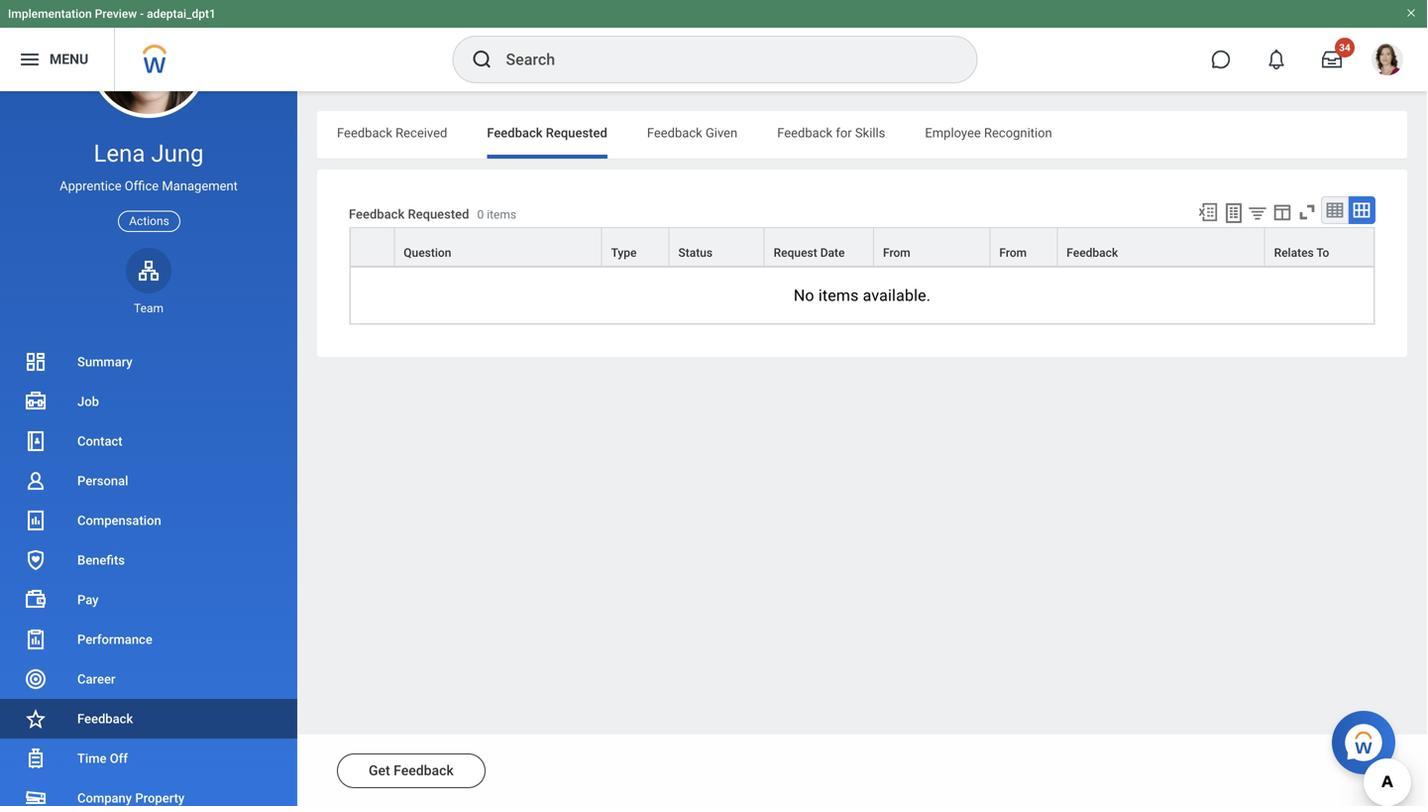 Task type: vqa. For each thing, say whether or not it's contained in the screenshot.
profile logan mcneil element
no



Task type: describe. For each thing, give the bounding box(es) containing it.
implementation
[[8, 7, 92, 21]]

implementation preview -   adeptai_dpt1
[[8, 7, 216, 21]]

actions
[[129, 214, 169, 228]]

office
[[125, 179, 159, 193]]

lena
[[94, 139, 145, 168]]

feedback inside button
[[394, 762, 454, 779]]

1 horizontal spatial items
[[819, 286, 859, 305]]

feedback image
[[24, 707, 48, 731]]

time
[[77, 751, 107, 766]]

expand table image
[[1352, 200, 1372, 220]]

feedback for skills
[[778, 125, 886, 140]]

performance
[[77, 632, 153, 647]]

navigation pane region
[[0, 0, 297, 806]]

justify image
[[18, 48, 42, 71]]

received
[[396, 125, 447, 140]]

close environment banner image
[[1406, 7, 1418, 19]]

feedback inside navigation pane region
[[77, 711, 133, 726]]

pay link
[[0, 580, 297, 620]]

0
[[477, 208, 484, 221]]

summary link
[[0, 342, 297, 382]]

34
[[1340, 42, 1351, 54]]

contact image
[[24, 429, 48, 453]]

job
[[77, 394, 99, 409]]

export to worksheets image
[[1222, 201, 1246, 225]]

contact
[[77, 434, 123, 449]]

menu banner
[[0, 0, 1428, 91]]

tab list containing feedback received
[[317, 111, 1408, 159]]

benefits link
[[0, 540, 297, 580]]

feedback received
[[337, 125, 447, 140]]

job image
[[24, 390, 48, 413]]

feedback button
[[1058, 228, 1265, 266]]

relates to
[[1275, 246, 1330, 260]]

profile logan mcneil image
[[1372, 44, 1404, 79]]

no
[[794, 286, 815, 305]]

date
[[821, 246, 845, 260]]

menu
[[50, 51, 88, 68]]

requested for feedback requested 0 items
[[408, 207, 469, 221]]

job link
[[0, 382, 297, 421]]

2 from button from the left
[[991, 228, 1057, 266]]

jung
[[151, 139, 204, 168]]

notifications large image
[[1267, 50, 1287, 69]]

Search Workday  search field
[[506, 38, 936, 81]]

select to filter grid data image
[[1247, 202, 1269, 223]]

relates to button
[[1266, 228, 1374, 266]]

team link
[[126, 248, 172, 316]]

adeptai_dpt1
[[147, 7, 216, 21]]

get feedback
[[369, 762, 454, 779]]

table image
[[1326, 200, 1345, 220]]

get feedback button
[[337, 754, 486, 788]]

benefits image
[[24, 548, 48, 572]]

get
[[369, 762, 390, 779]]

menu button
[[0, 28, 114, 91]]

career link
[[0, 659, 297, 699]]

relates
[[1275, 246, 1314, 260]]

performance image
[[24, 628, 48, 651]]

type button
[[602, 228, 669, 266]]

employee
[[925, 125, 981, 140]]

export to excel image
[[1198, 201, 1219, 223]]



Task type: locate. For each thing, give the bounding box(es) containing it.
employee recognition
[[925, 125, 1053, 140]]

career
[[77, 672, 115, 687]]

0 horizontal spatial items
[[487, 208, 517, 221]]

0 horizontal spatial requested
[[408, 207, 469, 221]]

summary image
[[24, 350, 48, 374]]

request date
[[774, 246, 845, 260]]

0 vertical spatial items
[[487, 208, 517, 221]]

0 horizontal spatial from
[[883, 246, 911, 260]]

feedback requested
[[487, 125, 608, 140]]

time off link
[[0, 739, 297, 778]]

personal
[[77, 473, 128, 488]]

management
[[162, 179, 238, 193]]

toolbar
[[1189, 196, 1376, 227]]

to
[[1317, 246, 1330, 260]]

34 button
[[1311, 38, 1355, 81]]

1 from button from the left
[[874, 228, 990, 266]]

personal link
[[0, 461, 297, 501]]

1 horizontal spatial from button
[[991, 228, 1057, 266]]

row
[[350, 227, 1375, 268]]

skills
[[856, 125, 886, 140]]

list containing summary
[[0, 342, 297, 806]]

1 horizontal spatial requested
[[546, 125, 608, 140]]

0 vertical spatial requested
[[546, 125, 608, 140]]

status
[[679, 246, 713, 260]]

performance link
[[0, 620, 297, 659]]

pay
[[77, 592, 99, 607]]

time off
[[77, 751, 128, 766]]

-
[[140, 7, 144, 21]]

requested for feedback requested
[[546, 125, 608, 140]]

1 horizontal spatial from
[[1000, 246, 1027, 260]]

recognition
[[985, 125, 1053, 140]]

compensation
[[77, 513, 161, 528]]

1 vertical spatial requested
[[408, 207, 469, 221]]

company property link
[[0, 778, 297, 806]]

apprentice office management
[[60, 179, 238, 193]]

click to view/edit grid preferences image
[[1272, 201, 1294, 223]]

lena jung
[[94, 139, 204, 168]]

requested
[[546, 125, 608, 140], [408, 207, 469, 221]]

career image
[[24, 667, 48, 691]]

search image
[[470, 48, 494, 71]]

1 from from the left
[[883, 246, 911, 260]]

company property
[[77, 791, 185, 806]]

company property image
[[24, 786, 48, 806]]

contact link
[[0, 421, 297, 461]]

feedback link
[[0, 699, 297, 739]]

for
[[836, 125, 852, 140]]

team lena jung element
[[126, 300, 172, 316]]

tab list
[[317, 111, 1408, 159]]

items right no
[[819, 286, 859, 305]]

actions button
[[118, 211, 180, 232]]

summary
[[77, 354, 133, 369]]

from for first from popup button from the right
[[1000, 246, 1027, 260]]

apprentice
[[60, 179, 122, 193]]

from
[[883, 246, 911, 260], [1000, 246, 1027, 260]]

off
[[110, 751, 128, 766]]

0 horizontal spatial from button
[[874, 228, 990, 266]]

from button
[[874, 228, 990, 266], [991, 228, 1057, 266]]

no items available.
[[794, 286, 931, 305]]

given
[[706, 125, 738, 140]]

items right 0
[[487, 208, 517, 221]]

status button
[[670, 228, 764, 266]]

feedback inside 'popup button'
[[1067, 246, 1119, 260]]

row containing question
[[350, 227, 1375, 268]]

items
[[487, 208, 517, 221], [819, 286, 859, 305]]

list
[[0, 342, 297, 806]]

compensation image
[[24, 509, 48, 532]]

available.
[[863, 286, 931, 305]]

benefits
[[77, 553, 125, 568]]

request date button
[[765, 228, 873, 266]]

feedback
[[337, 125, 393, 140], [487, 125, 543, 140], [647, 125, 703, 140], [778, 125, 833, 140], [349, 207, 405, 221], [1067, 246, 1119, 260], [77, 711, 133, 726], [394, 762, 454, 779]]

view team image
[[137, 259, 161, 282]]

pay image
[[24, 588, 48, 612]]

type
[[611, 246, 637, 260]]

team
[[134, 301, 164, 315]]

fullscreen image
[[1297, 201, 1319, 223]]

time off image
[[24, 747, 48, 770]]

question
[[404, 246, 452, 260]]

preview
[[95, 7, 137, 21]]

items inside feedback requested 0 items
[[487, 208, 517, 221]]

compensation link
[[0, 501, 297, 540]]

question button
[[395, 228, 601, 266]]

2 from from the left
[[1000, 246, 1027, 260]]

feedback requested 0 items
[[349, 207, 517, 221]]

request
[[774, 246, 818, 260]]

1 vertical spatial items
[[819, 286, 859, 305]]

feedback given
[[647, 125, 738, 140]]

company
[[77, 791, 132, 806]]

inbox large image
[[1323, 50, 1342, 69]]

property
[[135, 791, 185, 806]]

personal image
[[24, 469, 48, 493]]

from for first from popup button from the left
[[883, 246, 911, 260]]



